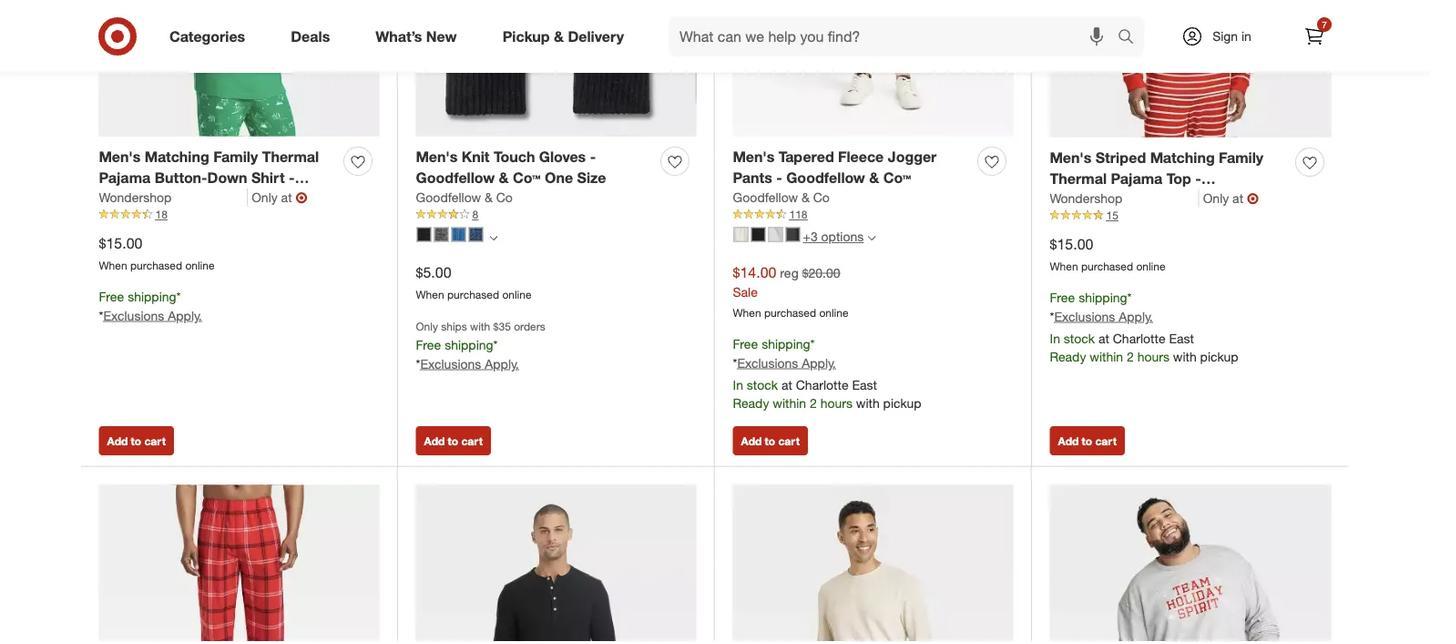 Task type: locate. For each thing, give the bounding box(es) containing it.
down
[[207, 169, 247, 187]]

1 co™ from the left
[[513, 169, 541, 187]]

men's tapered fleece jogger pants - goodfellow & co™ image
[[733, 0, 1013, 136], [733, 0, 1013, 136]]

within for men's striped matching family thermal pajama top - wondershop™ red
[[1090, 348, 1123, 364]]

1 horizontal spatial stock
[[1064, 330, 1095, 346]]

- right top
[[1195, 170, 1201, 188]]

men's inside men's knit touch gloves - goodfellow & co™ one size
[[416, 148, 457, 166]]

2 horizontal spatial only
[[1203, 190, 1229, 206]]

east for wondershop™
[[1169, 330, 1194, 346]]

online down 15 link
[[1136, 259, 1166, 273]]

wondershop™ inside men's striped matching family thermal pajama top - wondershop™ red
[[1050, 191, 1145, 208]]

purchased for goodfellow
[[447, 288, 499, 301]]

goodfellow down pants
[[733, 189, 798, 205]]

goodfellow & co
[[416, 189, 513, 205], [733, 189, 830, 205]]

family up 15 link
[[1219, 149, 1264, 167]]

charcoal gray image
[[434, 227, 449, 242], [786, 227, 800, 242]]

1 vertical spatial 2
[[810, 395, 817, 411]]

$15.00 when purchased online
[[99, 235, 215, 272], [1050, 235, 1166, 273]]

purchased inside $14.00 reg $20.00 sale when purchased online
[[764, 306, 816, 320]]

1 add to cart button from the left
[[99, 426, 174, 455]]

wondershop™ down button-
[[99, 190, 194, 208]]

1 vertical spatial hours
[[820, 395, 853, 411]]

0 horizontal spatial wondershop
[[99, 189, 172, 205]]

co down men's tapered fleece jogger pants - goodfellow & co™
[[813, 189, 830, 205]]

pickup & delivery
[[502, 27, 624, 45]]

apply. for button-
[[168, 307, 202, 323]]

to for men's tapered fleece jogger pants - goodfellow & co™
[[765, 434, 775, 448]]

& for pickup & delivery link
[[554, 27, 564, 45]]

1 horizontal spatial pickup
[[1200, 348, 1238, 364]]

goodfellow & co link up 8
[[416, 188, 513, 207]]

1 vertical spatial pickup
[[883, 395, 921, 411]]

men's knit touch gloves - goodfellow & co™ one size image
[[416, 0, 696, 136], [416, 0, 696, 136]]

purchased up the free shipping * * exclusions apply.
[[130, 259, 182, 272]]

1 horizontal spatial in
[[1050, 330, 1060, 346]]

free shipping * * exclusions apply. in stock at  charlotte east ready within 2 hours with pickup for wondershop™
[[1050, 289, 1238, 364]]

online down $20.00
[[819, 306, 849, 320]]

apply. inside the only ships with $35 orders free shipping * * exclusions apply.
[[485, 356, 519, 372]]

in
[[1241, 28, 1251, 44]]

family inside men's striped matching family thermal pajama top - wondershop™ red
[[1219, 149, 1264, 167]]

with for men's tapered fleece jogger pants - goodfellow & co™
[[856, 395, 880, 411]]

beige image
[[734, 227, 748, 242]]

only at ¬ up 15 link
[[1203, 189, 1259, 207]]

¬
[[296, 188, 308, 206], [1247, 189, 1259, 207]]

men's long sleeve textured henley shirt - goodfellow & co™ image
[[416, 485, 696, 642], [416, 485, 696, 642]]

4 to from the left
[[1082, 434, 1092, 448]]

0 vertical spatial east
[[1169, 330, 1194, 346]]

1 vertical spatial within
[[773, 395, 806, 411]]

men's knit touch gloves - goodfellow & co™ one size
[[416, 148, 606, 187]]

co™ down touch
[[513, 169, 541, 187]]

2 add to cart button from the left
[[416, 426, 491, 455]]

what's new link
[[360, 16, 480, 56]]

2 to from the left
[[448, 434, 458, 448]]

options
[[821, 229, 864, 245]]

exclusions for men's matching family thermal pajama button-down shirt - wondershop™ green
[[103, 307, 164, 323]]

2 goodfellow & co link from the left
[[733, 188, 830, 207]]

0 horizontal spatial stock
[[747, 377, 778, 393]]

15 link
[[1050, 208, 1331, 224]]

exclusions inside the only ships with $35 orders free shipping * * exclusions apply.
[[420, 356, 481, 372]]

8
[[472, 208, 478, 221]]

0 horizontal spatial matching
[[145, 148, 209, 166]]

pickup
[[1200, 348, 1238, 364], [883, 395, 921, 411]]

& down fleece on the top right
[[869, 169, 879, 187]]

118 link
[[733, 207, 1013, 223]]

thermal inside men's matching family thermal pajama button-down shirt - wondershop™ green
[[262, 148, 319, 166]]

0 horizontal spatial $15.00 when purchased online
[[99, 235, 215, 272]]

goodfellow inside men's knit touch gloves - goodfellow & co™ one size
[[416, 169, 495, 187]]

1 horizontal spatial east
[[1169, 330, 1194, 346]]

thermal
[[262, 148, 319, 166], [1050, 170, 1107, 188]]

1 horizontal spatial only at ¬
[[1203, 189, 1259, 207]]

apply. inside the free shipping * * exclusions apply.
[[168, 307, 202, 323]]

2 for wondershop™
[[1127, 348, 1134, 364]]

0 horizontal spatial goodfellow & co link
[[416, 188, 513, 207]]

only left ships
[[416, 319, 438, 333]]

-
[[590, 148, 596, 166], [289, 169, 295, 187], [776, 169, 782, 187], [1195, 170, 1201, 188]]

& inside men's knit touch gloves - goodfellow & co™ one size
[[499, 169, 509, 187]]

1 horizontal spatial pajama
[[1111, 170, 1163, 188]]

0 horizontal spatial free shipping * * exclusions apply. in stock at  charlotte east ready within 2 hours with pickup
[[733, 336, 921, 411]]

1 horizontal spatial 2
[[1127, 348, 1134, 364]]

goodfellow & co link up 118
[[733, 188, 830, 207]]

online for red
[[1136, 259, 1166, 273]]

$15.00
[[99, 235, 142, 252], [1050, 235, 1093, 253]]

0 horizontal spatial charlotte
[[796, 377, 849, 393]]

1 vertical spatial thermal
[[1050, 170, 1107, 188]]

thermal down the striped
[[1050, 170, 1107, 188]]

thermal up shirt
[[262, 148, 319, 166]]

only at ¬ for shirt
[[252, 188, 308, 206]]

men's striped matching family thermal pajama top - wondershop™ red
[[1050, 149, 1264, 208]]

only at ¬
[[252, 188, 308, 206], [1203, 189, 1259, 207]]

shipping for button-
[[128, 288, 176, 304]]

1 horizontal spatial co™
[[883, 169, 911, 187]]

0 horizontal spatial thermal
[[262, 148, 319, 166]]

0 vertical spatial 2
[[1127, 348, 1134, 364]]

free shipping * * exclusions apply.
[[99, 288, 202, 323]]

shipping down 18
[[128, 288, 176, 304]]

men's team holiday spirit matching family sweatshirt - wondershop™ gray image
[[1050, 485, 1331, 642], [1050, 485, 1331, 642]]

1 horizontal spatial thermal
[[1050, 170, 1107, 188]]

1 add to cart from the left
[[107, 434, 166, 448]]

purchased up ships
[[447, 288, 499, 301]]

$15.00 when purchased online for wondershop™
[[99, 235, 215, 272]]

to for men's matching family thermal pajama button-down shirt - wondershop™ green
[[131, 434, 141, 448]]

3 to from the left
[[765, 434, 775, 448]]

1 cart from the left
[[144, 434, 166, 448]]

*
[[176, 288, 181, 304], [1127, 289, 1132, 305], [99, 307, 103, 323], [1050, 308, 1054, 324], [810, 336, 815, 352], [493, 337, 498, 353], [733, 355, 737, 371], [416, 356, 420, 372]]

0 horizontal spatial pickup
[[883, 395, 921, 411]]

only up 15 link
[[1203, 190, 1229, 206]]

1 horizontal spatial $15.00 when purchased online
[[1050, 235, 1166, 273]]

goodfellow & co link
[[416, 188, 513, 207], [733, 188, 830, 207]]

charcoal gray image right black icon
[[434, 227, 449, 242]]

shipping down $14.00 reg $20.00 sale when purchased online
[[762, 336, 810, 352]]

0 vertical spatial in
[[1050, 330, 1060, 346]]

0 horizontal spatial in
[[733, 377, 743, 393]]

to for men's knit touch gloves - goodfellow & co™ one size
[[448, 434, 458, 448]]

at
[[281, 189, 292, 205], [1233, 190, 1243, 206], [1098, 330, 1109, 346], [781, 377, 792, 393]]

exclusions apply. link
[[103, 307, 202, 323], [1054, 308, 1153, 324], [737, 355, 836, 371], [420, 356, 519, 372]]

3 add from the left
[[741, 434, 762, 448]]

only
[[252, 189, 278, 205], [1203, 190, 1229, 206], [416, 319, 438, 333]]

men's inside men's striped matching family thermal pajama top - wondershop™ red
[[1050, 149, 1091, 167]]

free shipping * * exclusions apply. in stock at  charlotte east ready within 2 hours with pickup
[[1050, 289, 1238, 364], [733, 336, 921, 411]]

family
[[213, 148, 258, 166], [1219, 149, 1264, 167]]

purchased
[[130, 259, 182, 272], [1081, 259, 1133, 273], [447, 288, 499, 301], [764, 306, 816, 320]]

3 cart from the left
[[778, 434, 800, 448]]

¬ up 15 link
[[1247, 189, 1259, 207]]

pajama down the striped
[[1111, 170, 1163, 188]]

&
[[554, 27, 564, 45], [499, 169, 509, 187], [869, 169, 879, 187], [485, 189, 493, 205], [801, 189, 810, 205]]

men's plaid fleece matching family pajama pants - wondershop™ red image
[[99, 485, 379, 642], [99, 485, 379, 642]]

0 horizontal spatial only at ¬
[[252, 188, 308, 206]]

charcoal gray image right cement gray image
[[786, 227, 800, 242]]

1 horizontal spatial $15.00
[[1050, 235, 1093, 253]]

only at ¬ for -
[[1203, 189, 1259, 207]]

0 horizontal spatial wondershop™
[[99, 190, 194, 208]]

stock for men's striped matching family thermal pajama top - wondershop™ red
[[1064, 330, 1095, 346]]

what's
[[376, 27, 422, 45]]

7
[[1322, 19, 1327, 30]]

1 horizontal spatial ready
[[1050, 348, 1086, 364]]

in
[[1050, 330, 1060, 346], [733, 377, 743, 393]]

pickup
[[502, 27, 550, 45]]

1 goodfellow & co from the left
[[416, 189, 513, 205]]

2 goodfellow & co from the left
[[733, 189, 830, 205]]

0 horizontal spatial 2
[[810, 395, 817, 411]]

men's inside men's matching family thermal pajama button-down shirt - wondershop™ green
[[99, 148, 141, 166]]

1 charcoal gray image from the left
[[434, 227, 449, 242]]

1 vertical spatial with
[[1173, 348, 1197, 364]]

wondershop up 15
[[1050, 190, 1122, 206]]

pajama inside men's striped matching family thermal pajama top - wondershop™ red
[[1111, 170, 1163, 188]]

0 horizontal spatial wondershop link
[[99, 188, 248, 207]]

only at ¬ down shirt
[[252, 188, 308, 206]]

1 horizontal spatial within
[[1090, 348, 1123, 364]]

shipping for pajama
[[1079, 289, 1127, 305]]

to
[[131, 434, 141, 448], [448, 434, 458, 448], [765, 434, 775, 448], [1082, 434, 1092, 448]]

top
[[1167, 170, 1191, 188]]

0 horizontal spatial hours
[[820, 395, 853, 411]]

purchased down 15
[[1081, 259, 1133, 273]]

black image
[[417, 227, 431, 242]]

0 horizontal spatial east
[[852, 377, 877, 393]]

online inside $14.00 reg $20.00 sale when purchased online
[[819, 306, 849, 320]]

pajama left button-
[[99, 169, 151, 187]]

to for men's striped matching family thermal pajama top - wondershop™ red
[[1082, 434, 1092, 448]]

1 to from the left
[[131, 434, 141, 448]]

purchased inside '$5.00 when purchased online'
[[447, 288, 499, 301]]

1 horizontal spatial only
[[416, 319, 438, 333]]

0 horizontal spatial co
[[496, 189, 513, 205]]

ready
[[1050, 348, 1086, 364], [733, 395, 769, 411]]

shipping
[[128, 288, 176, 304], [1079, 289, 1127, 305], [762, 336, 810, 352], [445, 337, 493, 353]]

new
[[426, 27, 457, 45]]

apply.
[[168, 307, 202, 323], [1119, 308, 1153, 324], [802, 355, 836, 371], [485, 356, 519, 372]]

co™
[[513, 169, 541, 187], [883, 169, 911, 187]]

when inside '$5.00 when purchased online'
[[416, 288, 444, 301]]

exclusions inside the free shipping * * exclusions apply.
[[103, 307, 164, 323]]

men's for men's matching family thermal pajama button-down shirt - wondershop™ green
[[99, 148, 141, 166]]

when for men's knit touch gloves - goodfellow & co™ one size
[[416, 288, 444, 301]]

when
[[99, 259, 127, 272], [1050, 259, 1078, 273], [416, 288, 444, 301], [733, 306, 761, 320]]

4 cart from the left
[[1095, 434, 1117, 448]]

co
[[496, 189, 513, 205], [813, 189, 830, 205]]

charlotte
[[1113, 330, 1166, 346], [796, 377, 849, 393]]

3 add to cart from the left
[[741, 434, 800, 448]]

0 horizontal spatial with
[[470, 319, 490, 333]]

1 horizontal spatial family
[[1219, 149, 1264, 167]]

all colors image
[[490, 234, 498, 242]]

1 horizontal spatial with
[[856, 395, 880, 411]]

goodfellow & co up 8
[[416, 189, 513, 205]]

men's matching family thermal pajama button-down shirt - wondershop™ green image
[[99, 0, 379, 136], [99, 0, 379, 136]]

wondershop for thermal
[[1050, 190, 1122, 206]]

goodfellow down tapered
[[786, 169, 865, 187]]

free for men's matching family thermal pajama button-down shirt - wondershop™ green
[[99, 288, 124, 304]]

east
[[1169, 330, 1194, 346], [852, 377, 877, 393]]

1 horizontal spatial wondershop
[[1050, 190, 1122, 206]]

2 vertical spatial with
[[856, 395, 880, 411]]

men's matching family thermal pajama button-down shirt - wondershop™ green
[[99, 148, 319, 208]]

1 vertical spatial east
[[852, 377, 877, 393]]

within
[[1090, 348, 1123, 364], [773, 395, 806, 411]]

4 add to cart from the left
[[1058, 434, 1117, 448]]

purchased down reg
[[764, 306, 816, 320]]

1 horizontal spatial free shipping * * exclusions apply. in stock at  charlotte east ready within 2 hours with pickup
[[1050, 289, 1238, 364]]

shipping down 15
[[1079, 289, 1127, 305]]

3 add to cart button from the left
[[733, 426, 808, 455]]

co™ down jogger
[[883, 169, 911, 187]]

& for the goodfellow & co link related to goodfellow
[[485, 189, 493, 205]]

1 horizontal spatial ¬
[[1247, 189, 1259, 207]]

add for men's tapered fleece jogger pants - goodfellow & co™
[[741, 434, 762, 448]]

add to cart button
[[99, 426, 174, 455], [416, 426, 491, 455], [733, 426, 808, 455], [1050, 426, 1125, 455]]

0 vertical spatial thermal
[[262, 148, 319, 166]]

$14.00
[[733, 264, 776, 281]]

with
[[470, 319, 490, 333], [1173, 348, 1197, 364], [856, 395, 880, 411]]

1 co from the left
[[496, 189, 513, 205]]

0 horizontal spatial only
[[252, 189, 278, 205]]

tapered
[[779, 148, 834, 166]]

only down shirt
[[252, 189, 278, 205]]

pajama
[[99, 169, 151, 187], [1111, 170, 1163, 188]]

0 vertical spatial pickup
[[1200, 348, 1238, 364]]

1 horizontal spatial goodfellow & co
[[733, 189, 830, 205]]

matching up top
[[1150, 149, 1215, 167]]

1 vertical spatial in
[[733, 377, 743, 393]]

0 horizontal spatial $15.00
[[99, 235, 142, 252]]

1 horizontal spatial wondershop link
[[1050, 189, 1199, 208]]

0 vertical spatial ready
[[1050, 348, 1086, 364]]

matching
[[145, 148, 209, 166], [1150, 149, 1215, 167]]

+3 options button
[[726, 222, 884, 251]]

2 co™ from the left
[[883, 169, 911, 187]]

men's striped matching family thermal pajama top - wondershop™ red image
[[1050, 0, 1331, 137], [1050, 0, 1331, 137]]

0 horizontal spatial ¬
[[296, 188, 308, 206]]

free for men's tapered fleece jogger pants - goodfellow & co™
[[733, 336, 758, 352]]

wondershop link up 18
[[99, 188, 248, 207]]

$15.00 when purchased online down 18
[[99, 235, 215, 272]]

exclusions for men's tapered fleece jogger pants - goodfellow & co™
[[737, 355, 798, 371]]

1 vertical spatial ready
[[733, 395, 769, 411]]

stock
[[1064, 330, 1095, 346], [747, 377, 778, 393]]

1 horizontal spatial charlotte
[[1113, 330, 1166, 346]]

wondershop™ down the striped
[[1050, 191, 1145, 208]]

1 vertical spatial stock
[[747, 377, 778, 393]]

wondershop up 18
[[99, 189, 172, 205]]

reg
[[780, 265, 799, 281]]

0 horizontal spatial ready
[[733, 395, 769, 411]]

1 vertical spatial charlotte
[[796, 377, 849, 393]]

- right shirt
[[289, 169, 295, 187]]

0 horizontal spatial charcoal gray image
[[434, 227, 449, 242]]

$20.00
[[802, 265, 840, 281]]

matching inside men's striped matching family thermal pajama top - wondershop™ red
[[1150, 149, 1215, 167]]

0 horizontal spatial family
[[213, 148, 258, 166]]

online up orders
[[502, 288, 532, 301]]

purchased for button-
[[130, 259, 182, 272]]

What can we help you find? suggestions appear below search field
[[669, 16, 1122, 56]]

1 horizontal spatial goodfellow & co link
[[733, 188, 830, 207]]

with inside the only ships with $35 orders free shipping * * exclusions apply.
[[470, 319, 490, 333]]

2 co from the left
[[813, 189, 830, 205]]

matching up button-
[[145, 148, 209, 166]]

& up 118
[[801, 189, 810, 205]]

- inside men's matching family thermal pajama button-down shirt - wondershop™ green
[[289, 169, 295, 187]]

0 vertical spatial stock
[[1064, 330, 1095, 346]]

1 horizontal spatial co
[[813, 189, 830, 205]]

$15.00 when purchased online down 15
[[1050, 235, 1166, 273]]

& right 'pickup'
[[554, 27, 564, 45]]

cart for men's striped matching family thermal pajama top - wondershop™ red
[[1095, 434, 1117, 448]]

free
[[99, 288, 124, 304], [1050, 289, 1075, 305], [733, 336, 758, 352], [416, 337, 441, 353]]

online up the free shipping * * exclusions apply.
[[185, 259, 215, 272]]

wondershop™
[[99, 190, 194, 208], [1050, 191, 1145, 208]]

& down touch
[[499, 169, 509, 187]]

- right pants
[[776, 169, 782, 187]]

free for men's striped matching family thermal pajama top - wondershop™ red
[[1050, 289, 1075, 305]]

1 goodfellow & co link from the left
[[416, 188, 513, 207]]

men's long sleeve textured crewneck shirt - goodfellow & co™ image
[[733, 485, 1013, 642], [733, 485, 1013, 642]]

2 add from the left
[[424, 434, 445, 448]]

goodfellow down knit
[[416, 169, 495, 187]]

4 add from the left
[[1058, 434, 1079, 448]]

1 horizontal spatial wondershop™
[[1050, 191, 1145, 208]]

cart
[[144, 434, 166, 448], [461, 434, 483, 448], [778, 434, 800, 448], [1095, 434, 1117, 448]]

- up size
[[590, 148, 596, 166]]

goodfellow
[[416, 169, 495, 187], [786, 169, 865, 187], [416, 189, 481, 205], [733, 189, 798, 205]]

exclusions
[[103, 307, 164, 323], [1054, 308, 1115, 324], [737, 355, 798, 371], [420, 356, 481, 372]]

0 vertical spatial charlotte
[[1113, 330, 1166, 346]]

2 add to cart from the left
[[424, 434, 483, 448]]

co down men's knit touch gloves - goodfellow & co™ one size
[[496, 189, 513, 205]]

0 horizontal spatial pajama
[[99, 169, 151, 187]]

online for wondershop™
[[185, 259, 215, 272]]

when inside $14.00 reg $20.00 sale when purchased online
[[733, 306, 761, 320]]

pickup for men's tapered fleece jogger pants - goodfellow & co™
[[883, 395, 921, 411]]

2 horizontal spatial with
[[1173, 348, 1197, 364]]

2
[[1127, 348, 1134, 364], [810, 395, 817, 411]]

family up down
[[213, 148, 258, 166]]

1 horizontal spatial matching
[[1150, 149, 1215, 167]]

wondershop
[[99, 189, 172, 205], [1050, 190, 1122, 206]]

free inside the free shipping * * exclusions apply.
[[99, 288, 124, 304]]

add to cart
[[107, 434, 166, 448], [424, 434, 483, 448], [741, 434, 800, 448], [1058, 434, 1117, 448]]

men's inside men's tapered fleece jogger pants - goodfellow & co™
[[733, 148, 774, 166]]

- inside men's striped matching family thermal pajama top - wondershop™ red
[[1195, 170, 1201, 188]]

¬ up 18 link on the left of page
[[296, 188, 308, 206]]

wondershop link for pajama
[[1050, 189, 1199, 208]]

2 for co™
[[810, 395, 817, 411]]

1 horizontal spatial hours
[[1137, 348, 1169, 364]]

0 horizontal spatial within
[[773, 395, 806, 411]]

1 horizontal spatial charcoal gray image
[[786, 227, 800, 242]]

0 horizontal spatial co™
[[513, 169, 541, 187]]

0 horizontal spatial goodfellow & co
[[416, 189, 513, 205]]

4 add to cart button from the left
[[1050, 426, 1125, 455]]

all colors + 3 more colors image
[[867, 234, 876, 242]]

& inside men's tapered fleece jogger pants - goodfellow & co™
[[869, 169, 879, 187]]

0 vertical spatial with
[[470, 319, 490, 333]]

0 vertical spatial within
[[1090, 348, 1123, 364]]

0 vertical spatial hours
[[1137, 348, 1169, 364]]

wondershop link up 15
[[1050, 189, 1199, 208]]

shipping inside the free shipping * * exclusions apply.
[[128, 288, 176, 304]]

friendship blue image
[[451, 227, 466, 242]]

add to cart button for men's matching family thermal pajama button-down shirt - wondershop™ green
[[99, 426, 174, 455]]

¬ for men's striped matching family thermal pajama top - wondershop™ red
[[1247, 189, 1259, 207]]

when for men's striped matching family thermal pajama top - wondershop™ red
[[1050, 259, 1078, 273]]

men's for men's tapered fleece jogger pants - goodfellow & co™
[[733, 148, 774, 166]]

shipping down ships
[[445, 337, 493, 353]]

goodfellow & co up 118
[[733, 189, 830, 205]]

stock for men's tapered fleece jogger pants - goodfellow & co™
[[747, 377, 778, 393]]

online inside '$5.00 when purchased online'
[[502, 288, 532, 301]]

1 add from the left
[[107, 434, 128, 448]]

2 cart from the left
[[461, 434, 483, 448]]

in for men's striped matching family thermal pajama top - wondershop™ red
[[1050, 330, 1060, 346]]

& down men's knit touch gloves - goodfellow & co™ one size
[[485, 189, 493, 205]]

hours
[[1137, 348, 1169, 364], [820, 395, 853, 411]]

exclusions for men's striped matching family thermal pajama top - wondershop™ red
[[1054, 308, 1115, 324]]



Task type: describe. For each thing, give the bounding box(es) containing it.
matching inside men's matching family thermal pajama button-down shirt - wondershop™ green
[[145, 148, 209, 166]]

2 charcoal gray image from the left
[[786, 227, 800, 242]]

green
[[198, 190, 240, 208]]

add for men's knit touch gloves - goodfellow & co™ one size
[[424, 434, 445, 448]]

deals
[[291, 27, 330, 45]]

add for men's striped matching family thermal pajama top - wondershop™ red
[[1058, 434, 1079, 448]]

what's new
[[376, 27, 457, 45]]

$15.00 when purchased online for red
[[1050, 235, 1166, 273]]

within for men's tapered fleece jogger pants - goodfellow & co™
[[773, 395, 806, 411]]

cart for men's matching family thermal pajama button-down shirt - wondershop™ green
[[144, 434, 166, 448]]

co™ inside men's knit touch gloves - goodfellow & co™ one size
[[513, 169, 541, 187]]

sign in
[[1213, 28, 1251, 44]]

118
[[789, 208, 808, 221]]

sale
[[733, 284, 758, 300]]

add to cart for men's matching family thermal pajama button-down shirt - wondershop™ green
[[107, 434, 166, 448]]

- inside men's knit touch gloves - goodfellow & co™ one size
[[590, 148, 596, 166]]

$15.00 for men's matching family thermal pajama button-down shirt - wondershop™ green
[[99, 235, 142, 252]]

$5.00 when purchased online
[[416, 264, 532, 301]]

add to cart button for men's tapered fleece jogger pants - goodfellow & co™
[[733, 426, 808, 455]]

when for men's matching family thermal pajama button-down shirt - wondershop™ green
[[99, 259, 127, 272]]

jogger
[[888, 148, 937, 166]]

sign
[[1213, 28, 1238, 44]]

¬ for men's matching family thermal pajama button-down shirt - wondershop™ green
[[296, 188, 308, 206]]

size
[[577, 169, 606, 187]]

pajama inside men's matching family thermal pajama button-down shirt - wondershop™ green
[[99, 169, 151, 187]]

with for men's striped matching family thermal pajama top - wondershop™ red
[[1173, 348, 1197, 364]]

+3 options
[[803, 229, 864, 245]]

add to cart for men's tapered fleece jogger pants - goodfellow & co™
[[741, 434, 800, 448]]

east for co™
[[852, 377, 877, 393]]

co for &
[[496, 189, 513, 205]]

deals link
[[275, 16, 353, 56]]

search button
[[1109, 16, 1153, 60]]

men's tapered fleece jogger pants - goodfellow & co™ link
[[733, 147, 971, 188]]

8 link
[[416, 207, 696, 223]]

18 link
[[99, 207, 379, 223]]

7 link
[[1294, 16, 1334, 56]]

purchased for pajama
[[1081, 259, 1133, 273]]

charlotte for wondershop™
[[1113, 330, 1166, 346]]

wondershop™ inside men's matching family thermal pajama button-down shirt - wondershop™ green
[[99, 190, 194, 208]]

apply. for pajama
[[1119, 308, 1153, 324]]

goodfellow inside men's tapered fleece jogger pants - goodfellow & co™
[[786, 169, 865, 187]]

categories link
[[154, 16, 268, 56]]

add to cart for men's striped matching family thermal pajama top - wondershop™ red
[[1058, 434, 1117, 448]]

goodfellow & co link for goodfellow
[[416, 188, 513, 207]]

cart for men's knit touch gloves - goodfellow & co™ one size
[[461, 434, 483, 448]]

fleece
[[838, 148, 884, 166]]

striped
[[1096, 149, 1146, 167]]

shirt
[[251, 169, 285, 187]]

add to cart button for men's knit touch gloves - goodfellow & co™ one size
[[416, 426, 491, 455]]

cement gray image
[[768, 227, 783, 242]]

delivery
[[568, 27, 624, 45]]

goodfellow & co link for -
[[733, 188, 830, 207]]

pants
[[733, 169, 772, 187]]

knit
[[462, 148, 490, 166]]

men's matching family thermal pajama button-down shirt - wondershop™ green link
[[99, 147, 337, 208]]

black image
[[751, 227, 766, 242]]

in for men's tapered fleece jogger pants - goodfellow & co™
[[733, 377, 743, 393]]

men's striped matching family thermal pajama top - wondershop™ red link
[[1050, 148, 1288, 208]]

all colors + 3 more colors element
[[867, 231, 876, 242]]

goodfellow up 8
[[416, 189, 481, 205]]

goodfellow & co for goodfellow
[[416, 189, 513, 205]]

one
[[545, 169, 573, 187]]

all colors element
[[490, 231, 498, 242]]

ready for men's striped matching family thermal pajama top - wondershop™ red
[[1050, 348, 1086, 364]]

button-
[[155, 169, 207, 187]]

+3
[[803, 229, 818, 245]]

men's knit touch gloves - goodfellow & co™ one size link
[[416, 147, 654, 188]]

add for men's matching family thermal pajama button-down shirt - wondershop™ green
[[107, 434, 128, 448]]

only for shirt
[[252, 189, 278, 205]]

only ships with $35 orders free shipping * * exclusions apply.
[[416, 319, 545, 372]]

men's for men's striped matching family thermal pajama top - wondershop™ red
[[1050, 149, 1091, 167]]

shipping for -
[[762, 336, 810, 352]]

co™ inside men's tapered fleece jogger pants - goodfellow & co™
[[883, 169, 911, 187]]

only for -
[[1203, 190, 1229, 206]]

orders
[[514, 319, 545, 333]]

shipping inside the only ships with $35 orders free shipping * * exclusions apply.
[[445, 337, 493, 353]]

goodfellow & co for -
[[733, 189, 830, 205]]

$35
[[493, 319, 511, 333]]

wondershop link for button-
[[99, 188, 248, 207]]

pickup for men's striped matching family thermal pajama top - wondershop™ red
[[1200, 348, 1238, 364]]

$5.00
[[416, 264, 451, 281]]

co for goodfellow
[[813, 189, 830, 205]]

touch
[[494, 148, 535, 166]]

& for the goodfellow & co link associated with -
[[801, 189, 810, 205]]

red
[[1149, 191, 1177, 208]]

men's tapered fleece jogger pants - goodfellow & co™
[[733, 148, 937, 187]]

gloves
[[539, 148, 586, 166]]

search
[[1109, 29, 1153, 47]]

free shipping * * exclusions apply. in stock at  charlotte east ready within 2 hours with pickup for co™
[[733, 336, 921, 411]]

only inside the only ships with $35 orders free shipping * * exclusions apply.
[[416, 319, 438, 333]]

pickup & delivery link
[[487, 16, 647, 56]]

charlotte for co™
[[796, 377, 849, 393]]

ready for men's tapered fleece jogger pants - goodfellow & co™
[[733, 395, 769, 411]]

wondershop for pajama
[[99, 189, 172, 205]]

free inside the only ships with $35 orders free shipping * * exclusions apply.
[[416, 337, 441, 353]]

hours for co™
[[820, 395, 853, 411]]

online for size
[[502, 288, 532, 301]]

apply. for -
[[802, 355, 836, 371]]

sign in link
[[1166, 16, 1280, 56]]

- inside men's tapered fleece jogger pants - goodfellow & co™
[[776, 169, 782, 187]]

add to cart for men's knit touch gloves - goodfellow & co™ one size
[[424, 434, 483, 448]]

18
[[155, 208, 167, 221]]

$14.00 reg $20.00 sale when purchased online
[[733, 264, 849, 320]]

15
[[1106, 208, 1118, 222]]

family inside men's matching family thermal pajama button-down shirt - wondershop™ green
[[213, 148, 258, 166]]

thermal inside men's striped matching family thermal pajama top - wondershop™ red
[[1050, 170, 1107, 188]]

ships
[[441, 319, 467, 333]]

add to cart button for men's striped matching family thermal pajama top - wondershop™ red
[[1050, 426, 1125, 455]]

men's for men's knit touch gloves - goodfellow & co™ one size
[[416, 148, 457, 166]]

categories
[[169, 27, 245, 45]]

hours for wondershop™
[[1137, 348, 1169, 364]]

cart for men's tapered fleece jogger pants - goodfellow & co™
[[778, 434, 800, 448]]

$15.00 for men's striped matching family thermal pajama top - wondershop™ red
[[1050, 235, 1093, 253]]

blue marled image
[[469, 227, 483, 242]]



Task type: vqa. For each thing, say whether or not it's contained in the screenshot.
with corresponding to Men's Striped Matching Family Thermal Pajama Top - Wondershop™ Red
yes



